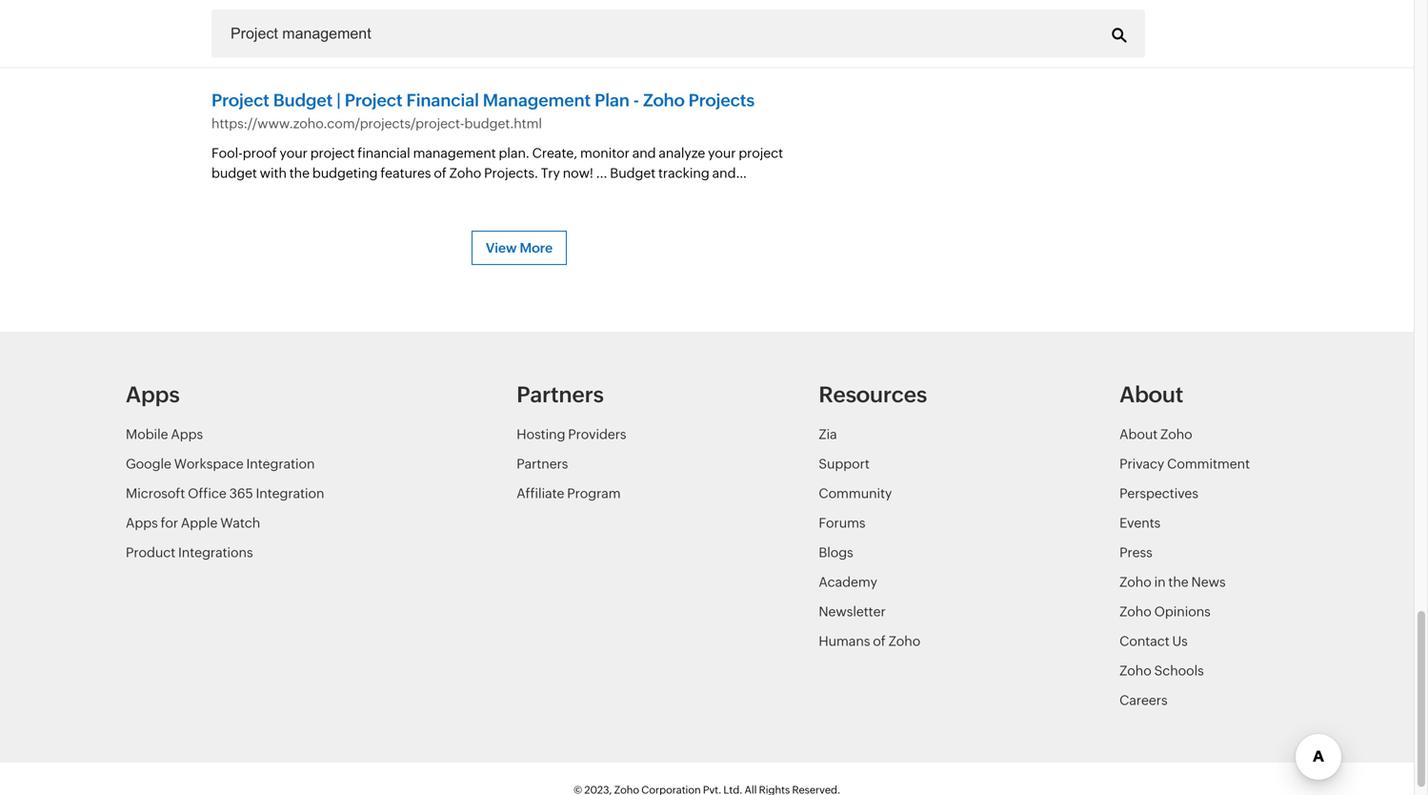 Task type: vqa. For each thing, say whether or not it's contained in the screenshot.
omnichannel link
no



Task type: describe. For each thing, give the bounding box(es) containing it.
reporting inside project reports are a quick and easy way to report the status of a project to project managers, stakeholders & team members in real-time. try zoho projects' online reporting software for free. ...
[[631, 32, 689, 47]]

zoho opinions
[[1120, 604, 1211, 619]]

so
[[742, 52, 756, 67]]

blogs
[[819, 545, 854, 560]]

product integrations
[[126, 545, 253, 560]]

more
[[520, 240, 553, 255]]

you up "where"
[[350, 52, 373, 67]]

a for to
[[328, 12, 336, 27]]

about zoho
[[1120, 427, 1193, 442]]

just
[[278, 72, 300, 87]]

opinions
[[1155, 604, 1211, 619]]

google workspace integration
[[126, 456, 315, 472]]

press
[[1120, 545, 1153, 560]]

integrations
[[178, 545, 253, 560]]

management
[[483, 91, 591, 110]]

project budget | project financial management plan - zoho projects link
[[212, 91, 755, 110]]

zia link
[[819, 420, 838, 449]]

report
[[475, 12, 514, 27]]

about for about zoho
[[1120, 427, 1158, 442]]

apps for apps for apple watch
[[126, 515, 158, 531]]

1 vertical spatial for
[[161, 515, 178, 531]]

budget inside "fool-proof your project financial management plan. create, monitor and analyze your project budget with the budgeting features of zoho projects. try now! ...  budget tracking and"
[[610, 165, 656, 181]]

newsletter
[[819, 604, 886, 619]]

are inside project reports are a quick and easy way to report the status of a project to project managers, stakeholders & team members in real-time. try zoho projects' online reporting software for free. ...
[[306, 12, 326, 27]]

create,
[[533, 145, 578, 161]]

project reports are a quick and easy way to report the status of a project to project managers, stakeholders & team members in real-time. try zoho projects' online reporting software for free. ...
[[212, 12, 798, 67]]

to inside are shaping up so you know with just a look where your reporting tools to give you actionable insights into your
[[306, 92, 319, 107]]

try inside project reports are a quick and easy way to report the status of a project to project managers, stakeholders & team members in real-time. try zoho projects' online reporting software for free. ...
[[477, 32, 497, 47]]

of inside . ... here's a list of the various reports that are available in our
[[697, 92, 710, 107]]

your right into
[[523, 92, 551, 107]]

tracking
[[659, 165, 710, 181]]

managers,
[[715, 12, 781, 27]]

community link
[[819, 479, 893, 508]]

|
[[337, 91, 341, 110]]

fool-proof your project financial management plan. create, monitor and analyze your project budget with the budgeting features of zoho projects. try now! ...  budget tracking and
[[212, 145, 784, 181]]

budgeting
[[313, 165, 378, 181]]

software
[[692, 32, 746, 47]]

blogs link
[[819, 538, 854, 567]]

projects'
[[534, 32, 587, 47]]

project up software
[[668, 12, 712, 27]]

zoho in the news
[[1120, 575, 1226, 590]]

your down 'projects''
[[562, 52, 590, 67]]

that
[[259, 112, 284, 127]]

0 vertical spatial integration
[[246, 456, 315, 472]]

project down "where"
[[345, 91, 403, 110]]

you right so
[[759, 52, 782, 67]]

of left the how
[[517, 52, 530, 67]]

members
[[340, 32, 399, 47]]

reporting inside are shaping up so you know with just a look where your reporting tools to give you actionable insights into your
[[212, 92, 270, 107]]

product
[[126, 545, 176, 560]]

academy
[[819, 575, 878, 590]]

zoho up contact
[[1120, 604, 1152, 619]]

into
[[496, 92, 520, 107]]

easy
[[402, 12, 430, 27]]

privacy commitment
[[1120, 456, 1251, 472]]

of inside project reports are a quick and easy way to report the status of a project to project managers, stakeholders & team members in real-time. try zoho projects' online reporting software for free. ...
[[580, 12, 592, 27]]

us
[[1173, 634, 1189, 649]]

forums
[[819, 515, 866, 531]]

time.
[[443, 32, 475, 47]]

up
[[723, 52, 739, 67]]

project for reports
[[212, 12, 256, 27]]

our
[[380, 112, 401, 127]]

program
[[567, 486, 621, 501]]

look
[[313, 72, 339, 87]]

are inside are shaping up so you know with just a look where your reporting tools to give you actionable insights into your
[[648, 52, 667, 67]]

1 vertical spatial apps
[[171, 427, 203, 442]]

in inside project reports are a quick and easy way to report the status of a project to project managers, stakeholders & team members in real-time. try zoho projects' online reporting software for free. ...
[[402, 32, 413, 47]]

affiliate program
[[517, 486, 621, 501]]

tools
[[273, 92, 303, 107]]

about zoho link
[[1120, 420, 1193, 449]]

events
[[1120, 515, 1161, 531]]

list
[[677, 92, 694, 107]]

are inside . ... here's a list of the various reports that are available in our
[[287, 112, 306, 127]]

2 partners from the top
[[517, 456, 569, 472]]

view
[[486, 240, 517, 255]]

your right analyze
[[708, 145, 736, 161]]

google
[[126, 456, 172, 472]]

a up online
[[595, 12, 602, 27]]

resources
[[819, 382, 928, 407]]

projects
[[689, 91, 755, 110]]

forums link
[[819, 508, 866, 538]]

insights
[[444, 92, 493, 107]]

zoho schools link
[[1120, 656, 1205, 686]]

1 vertical spatial reports
[[273, 52, 318, 67]]

watch
[[220, 515, 260, 531]]

contact us link
[[1120, 626, 1189, 656]]

hosting providers
[[517, 427, 627, 442]]

2 vertical spatial and
[[713, 165, 736, 181]]

of right humans
[[873, 634, 886, 649]]

zoho inside "project budget | project financial management plan - zoho projects https://www.zoho.com/projects/project-budget.html"
[[643, 91, 685, 110]]

press link
[[1120, 538, 1153, 567]]

providers
[[568, 427, 627, 442]]

about for about
[[1120, 382, 1184, 407]]

features
[[381, 165, 431, 181]]

https://www.zoho.com/projects/project-budget.html link
[[212, 116, 542, 133]]

&
[[294, 32, 303, 47]]

now!
[[563, 165, 594, 181]]

monitor
[[581, 145, 630, 161]]

plan.
[[499, 145, 530, 161]]

project up budgeting
[[310, 145, 355, 161]]

the up opinions
[[1169, 575, 1189, 590]]

.
[[605, 92, 609, 107]]

various
[[735, 92, 780, 107]]

reports give you a visual representation of how your
[[271, 52, 593, 67]]



Task type: locate. For each thing, give the bounding box(es) containing it.
1 vertical spatial ...
[[612, 92, 623, 107]]

office
[[188, 486, 227, 501]]

budget inside "project budget | project financial management plan - zoho projects https://www.zoho.com/projects/project-budget.html"
[[273, 91, 333, 110]]

0 vertical spatial partners
[[517, 382, 604, 407]]

zoho schools
[[1120, 663, 1205, 678]]

apple
[[181, 515, 218, 531]]

give up 'available'
[[322, 92, 348, 107]]

commitment
[[1168, 456, 1251, 472]]

...
[[212, 52, 223, 67], [612, 92, 623, 107], [597, 165, 608, 181]]

of right status
[[580, 12, 592, 27]]

to
[[460, 12, 473, 27], [652, 12, 665, 27], [306, 92, 319, 107]]

and inside project reports are a quick and easy way to report the status of a project to project managers, stakeholders & team members in real-time. try zoho projects' online reporting software for free. ...
[[375, 12, 399, 27]]

2 vertical spatial reports
[[212, 112, 257, 127]]

workspace
[[174, 456, 244, 472]]

integration
[[246, 456, 315, 472], [256, 486, 325, 501]]

schools
[[1155, 663, 1205, 678]]

actionable
[[376, 92, 442, 107]]

0 vertical spatial reports
[[258, 12, 303, 27]]

are down tools
[[287, 112, 306, 127]]

project up online
[[605, 12, 650, 27]]

apps for apps
[[126, 382, 180, 407]]

1 vertical spatial budget
[[610, 165, 656, 181]]

analyze
[[659, 145, 706, 161]]

... inside . ... here's a list of the various reports that are available in our
[[612, 92, 623, 107]]

the inside "fool-proof your project financial management plan. create, monitor and analyze your project budget with the budgeting features of zoho projects. try now! ...  budget tracking and"
[[290, 165, 310, 181]]

humans of zoho
[[819, 634, 921, 649]]

try down the create,
[[541, 165, 560, 181]]

0 vertical spatial ...
[[212, 52, 223, 67]]

reports up fool-
[[212, 112, 257, 127]]

with down proof in the top of the page
[[260, 165, 287, 181]]

a for your
[[376, 52, 383, 67]]

... right .
[[612, 92, 623, 107]]

google workspace integration link
[[126, 449, 315, 479]]

visual
[[385, 52, 421, 67]]

0 vertical spatial give
[[321, 52, 347, 67]]

0 horizontal spatial and
[[375, 12, 399, 27]]

reporting
[[631, 32, 689, 47], [212, 92, 270, 107]]

of down management
[[434, 165, 447, 181]]

your
[[562, 52, 590, 67], [384, 72, 412, 87], [523, 92, 551, 107], [280, 145, 308, 161], [708, 145, 736, 161]]

and left analyze
[[633, 145, 656, 161]]

a for reports
[[667, 92, 674, 107]]

apps up mobile at left
[[126, 382, 180, 407]]

humans
[[819, 634, 871, 649]]

about up 'privacy'
[[1120, 427, 1158, 442]]

2 vertical spatial ...
[[597, 165, 608, 181]]

reporting up shaping at the top
[[631, 32, 689, 47]]

0 horizontal spatial ...
[[212, 52, 223, 67]]

partners down hosting
[[517, 456, 569, 472]]

zoho down press
[[1120, 575, 1152, 590]]

1 horizontal spatial for
[[749, 32, 767, 47]]

the left budgeting
[[290, 165, 310, 181]]

to up here's
[[652, 12, 665, 27]]

1 horizontal spatial to
[[460, 12, 473, 27]]

0 horizontal spatial in
[[366, 112, 377, 127]]

2 horizontal spatial to
[[652, 12, 665, 27]]

to up time.
[[460, 12, 473, 27]]

1 horizontal spatial in
[[402, 32, 413, 47]]

how
[[533, 52, 560, 67]]

mobile apps
[[126, 427, 203, 442]]

... up know
[[212, 52, 223, 67]]

perspectives link
[[1120, 479, 1199, 508]]

careers link
[[1120, 686, 1168, 715]]

in up visual
[[402, 32, 413, 47]]

0 vertical spatial apps
[[126, 382, 180, 407]]

1 vertical spatial and
[[633, 145, 656, 161]]

are up "team"
[[306, 12, 326, 27]]

try inside "fool-proof your project financial management plan. create, monitor and analyze your project budget with the budgeting features of zoho projects. try now! ...  budget tracking and"
[[541, 165, 560, 181]]

budget
[[212, 165, 257, 181]]

0 vertical spatial and
[[375, 12, 399, 27]]

0 horizontal spatial for
[[161, 515, 178, 531]]

reports inside . ... here's a list of the various reports that are available in our
[[212, 112, 257, 127]]

0 vertical spatial in
[[402, 32, 413, 47]]

a inside . ... here's a list of the various reports that are available in our
[[667, 92, 674, 107]]

are left shaping at the top
[[648, 52, 667, 67]]

reports up "&"
[[258, 12, 303, 27]]

view more
[[486, 240, 553, 255]]

apps up workspace
[[171, 427, 203, 442]]

for left apple on the left of the page
[[161, 515, 178, 531]]

a
[[328, 12, 336, 27], [595, 12, 602, 27], [376, 52, 383, 67], [303, 72, 310, 87], [667, 92, 674, 107]]

1 vertical spatial give
[[322, 92, 348, 107]]

1 about from the top
[[1120, 382, 1184, 407]]

newsletter link
[[819, 597, 886, 626]]

microsoft
[[126, 486, 185, 501]]

stakeholders
[[212, 32, 291, 47]]

2 horizontal spatial ...
[[612, 92, 623, 107]]

in up zoho opinions link
[[1155, 575, 1166, 590]]

1 horizontal spatial budget
[[610, 165, 656, 181]]

0 vertical spatial are
[[306, 12, 326, 27]]

1 partners from the top
[[517, 382, 604, 407]]

in left our
[[366, 112, 377, 127]]

you down "where"
[[351, 92, 373, 107]]

budget
[[273, 91, 333, 110], [610, 165, 656, 181]]

zoho right -
[[643, 91, 685, 110]]

a up "team"
[[328, 12, 336, 27]]

financial
[[407, 91, 479, 110]]

where
[[342, 72, 381, 87]]

your right proof in the top of the page
[[280, 145, 308, 161]]

0 horizontal spatial try
[[477, 32, 497, 47]]

affiliate
[[517, 486, 565, 501]]

team
[[305, 32, 337, 47]]

2 horizontal spatial in
[[1155, 575, 1166, 590]]

a down the members on the top of page
[[376, 52, 383, 67]]

1 horizontal spatial ...
[[597, 165, 608, 181]]

know
[[212, 72, 245, 87]]

project up stakeholders
[[212, 12, 256, 27]]

for up so
[[749, 32, 767, 47]]

for
[[749, 32, 767, 47], [161, 515, 178, 531]]

zoho
[[499, 32, 531, 47], [643, 91, 685, 110], [450, 165, 482, 181], [1161, 427, 1193, 442], [1120, 575, 1152, 590], [1120, 604, 1152, 619], [889, 634, 921, 649], [1120, 663, 1152, 678]]

mobile
[[126, 427, 168, 442]]

1 vertical spatial reporting
[[212, 92, 270, 107]]

1 vertical spatial with
[[260, 165, 287, 181]]

integration up 365
[[246, 456, 315, 472]]

Search pages... text field
[[212, 10, 1146, 58]]

project inside project reports are a quick and easy way to report the status of a project to project managers, stakeholders & team members in real-time. try zoho projects' online reporting software for free. ...
[[212, 12, 256, 27]]

management
[[413, 145, 496, 161]]

in inside . ... here's a list of the various reports that are available in our
[[366, 112, 377, 127]]

support link
[[819, 449, 870, 479]]

zoho inside project reports are a quick and easy way to report the status of a project to project managers, stakeholders & team members in real-time. try zoho projects' online reporting software for free. ...
[[499, 32, 531, 47]]

. ... here's a list of the various reports that are available in our
[[212, 92, 780, 127]]

give inside are shaping up so you know with just a look where your reporting tools to give you actionable insights into your
[[322, 92, 348, 107]]

project budget | project financial management plan - zoho projects https://www.zoho.com/projects/project-budget.html
[[212, 91, 755, 131]]

with
[[248, 72, 275, 87], [260, 165, 287, 181]]

reporting down know
[[212, 92, 270, 107]]

affiliate program link
[[517, 479, 621, 508]]

support
[[819, 456, 870, 472]]

a right just
[[303, 72, 310, 87]]

0 horizontal spatial reporting
[[212, 92, 270, 107]]

real-
[[416, 32, 443, 47]]

0 vertical spatial about
[[1120, 382, 1184, 407]]

hosting
[[517, 427, 566, 442]]

for inside project reports are a quick and easy way to report the status of a project to project managers, stakeholders & team members in real-time. try zoho projects' online reporting software for free. ...
[[749, 32, 767, 47]]

a inside are shaping up so you know with just a look where your reporting tools to give you actionable insights into your
[[303, 72, 310, 87]]

with left just
[[248, 72, 275, 87]]

microsoft office 365 integration link
[[126, 479, 325, 508]]

apps for apple watch
[[126, 515, 260, 531]]

mobile apps link
[[126, 420, 203, 449]]

0 vertical spatial for
[[749, 32, 767, 47]]

zoho down report
[[499, 32, 531, 47]]

shaping
[[670, 52, 720, 67]]

0 vertical spatial reporting
[[631, 32, 689, 47]]

your down visual
[[384, 72, 412, 87]]

community
[[819, 486, 893, 501]]

project down various
[[739, 145, 784, 161]]

status
[[540, 12, 577, 27]]

and up the members on the top of page
[[375, 12, 399, 27]]

1 vertical spatial are
[[648, 52, 667, 67]]

budget down monitor
[[610, 165, 656, 181]]

... down monitor
[[597, 165, 608, 181]]

zoho up 'careers' link
[[1120, 663, 1152, 678]]

0 vertical spatial budget
[[273, 91, 333, 110]]

0 vertical spatial with
[[248, 72, 275, 87]]

the left various
[[712, 92, 733, 107]]

zoho down management
[[450, 165, 482, 181]]

about up about zoho link
[[1120, 382, 1184, 407]]

1 horizontal spatial reporting
[[631, 32, 689, 47]]

news
[[1192, 575, 1226, 590]]

1 vertical spatial in
[[366, 112, 377, 127]]

representation
[[423, 52, 515, 67]]

0 horizontal spatial to
[[306, 92, 319, 107]]

humans of zoho link
[[819, 626, 921, 656]]

... inside "fool-proof your project financial management plan. create, monitor and analyze your project budget with the budgeting features of zoho projects. try now! ...  budget tracking and"
[[597, 165, 608, 181]]

2 vertical spatial are
[[287, 112, 306, 127]]

a left list
[[667, 92, 674, 107]]

1 horizontal spatial and
[[633, 145, 656, 161]]

project down know
[[212, 91, 270, 110]]

of right list
[[697, 92, 710, 107]]

of inside "fool-proof your project financial management plan. create, monitor and analyze your project budget with the budgeting features of zoho projects. try now! ...  budget tracking and"
[[434, 165, 447, 181]]

apps up product
[[126, 515, 158, 531]]

... inside project reports are a quick and easy way to report the status of a project to project managers, stakeholders & team members in real-time. try zoho projects' online reporting software for free. ...
[[212, 52, 223, 67]]

the inside project reports are a quick and easy way to report the status of a project to project managers, stakeholders & team members in real-time. try zoho projects' online reporting software for free. ...
[[517, 12, 537, 27]]

2 vertical spatial in
[[1155, 575, 1166, 590]]

2 vertical spatial apps
[[126, 515, 158, 531]]

give up look
[[321, 52, 347, 67]]

microsoft office 365 integration
[[126, 486, 325, 501]]

about
[[1120, 382, 1184, 407], [1120, 427, 1158, 442]]

try down report
[[477, 32, 497, 47]]

0 horizontal spatial budget
[[273, 91, 333, 110]]

1 vertical spatial partners
[[517, 456, 569, 472]]

zoho inside "fool-proof your project financial management plan. create, monitor and analyze your project budget with the budgeting features of zoho projects. try now! ...  budget tracking and"
[[450, 165, 482, 181]]

0 vertical spatial try
[[477, 32, 497, 47]]

to down look
[[306, 92, 319, 107]]

contact us
[[1120, 634, 1189, 649]]

and right "tracking"
[[713, 165, 736, 181]]

1 vertical spatial try
[[541, 165, 560, 181]]

reports down "&"
[[273, 52, 318, 67]]

try
[[477, 32, 497, 47], [541, 165, 560, 181]]

contact
[[1120, 634, 1170, 649]]

budget.html
[[465, 116, 542, 131]]

with inside "fool-proof your project financial management plan. create, monitor and analyze your project budget with the budgeting features of zoho projects. try now! ...  budget tracking and"
[[260, 165, 287, 181]]

the inside . ... here's a list of the various reports that are available in our
[[712, 92, 733, 107]]

perspectives
[[1120, 486, 1199, 501]]

https://www.zoho.com/projects/project-
[[212, 116, 465, 131]]

budget down just
[[273, 91, 333, 110]]

projects.
[[484, 165, 538, 181]]

academy link
[[819, 567, 878, 597]]

1 horizontal spatial try
[[541, 165, 560, 181]]

apps for apple watch link
[[126, 508, 260, 538]]

zoho opinions link
[[1120, 597, 1211, 626]]

integration right 365
[[256, 486, 325, 501]]

the left status
[[517, 12, 537, 27]]

2 horizontal spatial and
[[713, 165, 736, 181]]

events link
[[1120, 508, 1161, 538]]

1 vertical spatial integration
[[256, 486, 325, 501]]

are
[[306, 12, 326, 27], [648, 52, 667, 67], [287, 112, 306, 127]]

with inside are shaping up so you know with just a look where your reporting tools to give you actionable insights into your
[[248, 72, 275, 87]]

quick
[[338, 12, 373, 27]]

partners up hosting providers link
[[517, 382, 604, 407]]

reports inside project reports are a quick and easy way to report the status of a project to project managers, stakeholders & team members in real-time. try zoho projects' online reporting software for free. ...
[[258, 12, 303, 27]]

2 about from the top
[[1120, 427, 1158, 442]]

in
[[402, 32, 413, 47], [366, 112, 377, 127], [1155, 575, 1166, 590]]

zoho in the news link
[[1120, 567, 1226, 597]]

zoho right humans
[[889, 634, 921, 649]]

zoho up 'privacy commitment'
[[1161, 427, 1193, 442]]

-
[[634, 91, 640, 110]]

1 vertical spatial about
[[1120, 427, 1158, 442]]

365
[[229, 486, 253, 501]]

project for budget
[[212, 91, 270, 110]]



